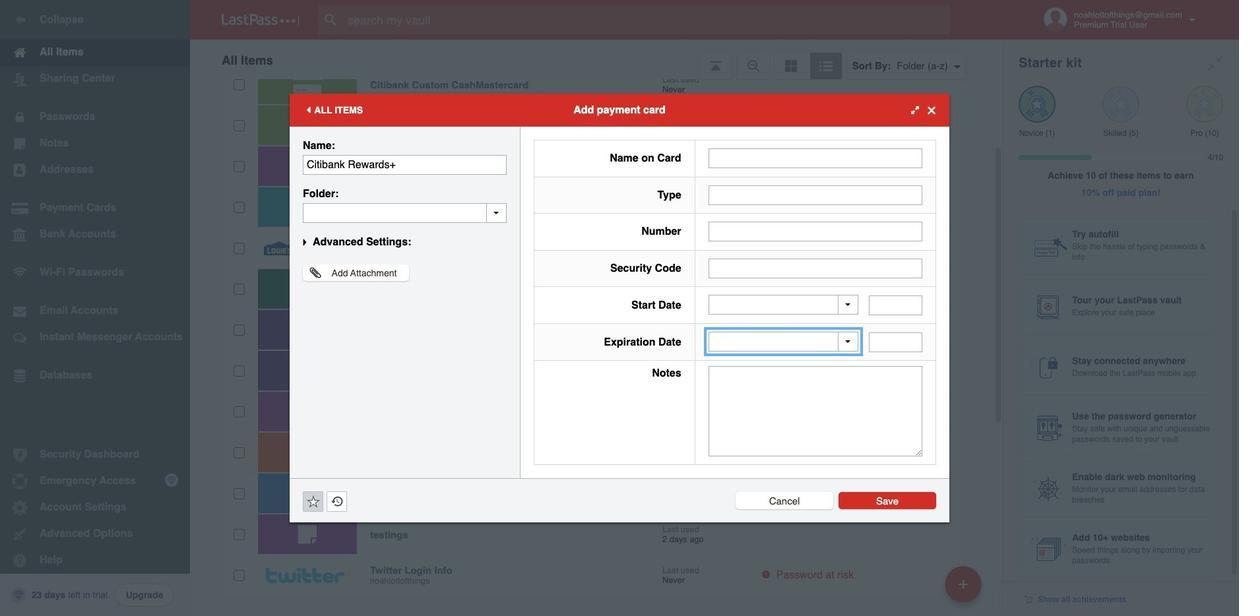 Task type: describe. For each thing, give the bounding box(es) containing it.
Search search field
[[318, 5, 976, 34]]

lastpass image
[[222, 14, 300, 26]]

new item image
[[959, 580, 968, 589]]



Task type: locate. For each thing, give the bounding box(es) containing it.
search my vault text field
[[318, 5, 976, 34]]

None text field
[[303, 155, 507, 175], [869, 296, 923, 315], [303, 155, 507, 175], [869, 296, 923, 315]]

main navigation navigation
[[0, 0, 190, 617]]

None text field
[[709, 149, 923, 168], [709, 185, 923, 205], [303, 203, 507, 223], [709, 222, 923, 242], [709, 259, 923, 278], [869, 333, 923, 352], [709, 366, 923, 457], [709, 149, 923, 168], [709, 185, 923, 205], [303, 203, 507, 223], [709, 222, 923, 242], [709, 259, 923, 278], [869, 333, 923, 352], [709, 366, 923, 457]]

new item navigation
[[941, 562, 990, 617]]

vault options navigation
[[190, 40, 1003, 79]]

dialog
[[290, 94, 950, 523]]



